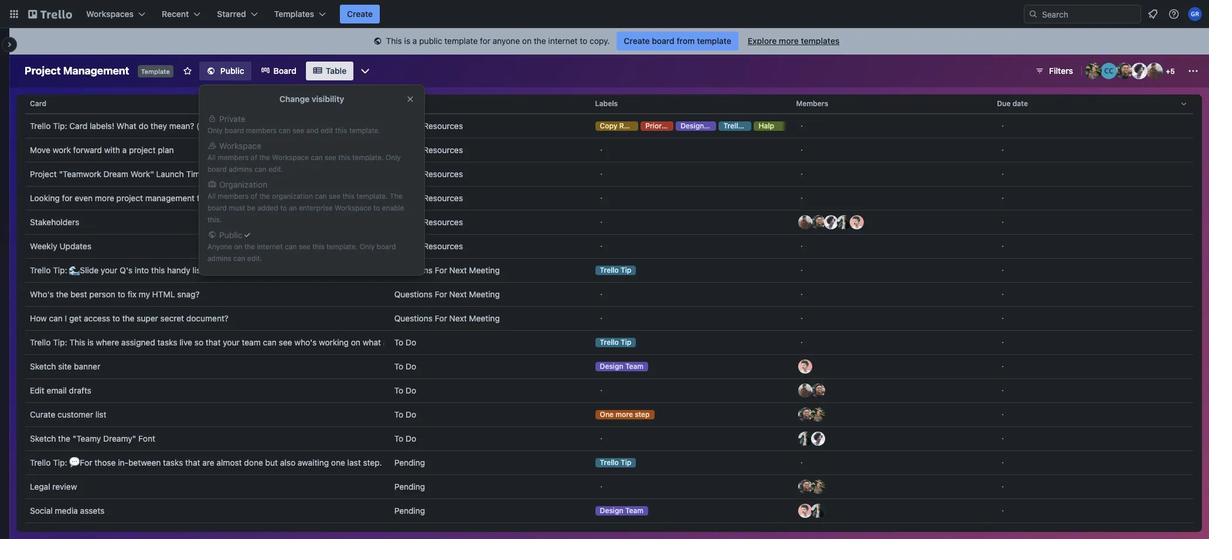 Task type: describe. For each thing, give the bounding box(es) containing it.
due date button
[[993, 90, 1194, 118]]

2 vertical spatial for
[[62, 193, 72, 203]]

are
[[203, 457, 214, 467]]

private
[[219, 114, 246, 124]]

project resources for management
[[395, 193, 463, 203]]

who's
[[30, 289, 54, 299]]

resources for do
[[424, 121, 463, 131]]

team for can
[[242, 337, 261, 347]]

for for so
[[435, 265, 447, 275]]

curate
[[30, 409, 55, 419]]

2 vertical spatial stephen (stephen11674280) image
[[812, 504, 826, 518]]

move work forward with a project plan
[[30, 145, 174, 155]]

starred button
[[210, 5, 265, 23]]

even
[[75, 193, 93, 203]]

row containing trello tip: card labels! what do they mean? (click for more info)
[[25, 114, 1194, 138]]

public button
[[199, 62, 251, 80]]

project "teamwork dream work" launch timeline link
[[30, 162, 385, 186]]

labels button
[[591, 90, 792, 118]]

design for pending
[[600, 506, 624, 515]]

0 vertical spatial project
[[129, 145, 156, 155]]

members for organization
[[218, 192, 249, 201]]

to for sketch site banner
[[395, 361, 404, 371]]

weekly updates link
[[30, 235, 385, 258]]

customer
[[58, 409, 93, 419]]

+
[[1167, 67, 1171, 76]]

board down private
[[225, 126, 244, 135]]

5 resources from the top
[[424, 217, 463, 227]]

0 vertical spatial a
[[413, 36, 417, 46]]

snag?
[[177, 289, 200, 299]]

tip: for 🌊slide
[[53, 265, 67, 275]]

this for organization
[[343, 192, 355, 201]]

management
[[145, 193, 195, 203]]

move
[[30, 145, 50, 155]]

caity (caity) image
[[1101, 63, 1118, 79]]

sketch for sketch site banner
[[30, 361, 56, 371]]

2 meeting from the top
[[469, 289, 500, 299]]

on inside anyone on the internet can see this template. only board admins can edit.
[[234, 242, 243, 251]]

see inside anyone on the internet can see this template. only board admins can edit.
[[299, 242, 311, 251]]

work"
[[131, 169, 154, 179]]

can inside all members of the organization can see this template. the board must be added to an enterprise workspace to enable this.
[[315, 192, 327, 201]]

templates
[[274, 9, 314, 19]]

only inside anyone on the internet can see this template. only board admins can edit.
[[360, 242, 375, 251]]

all members of the organization can see this template. the board must be added to an enterprise workspace to enable this.
[[208, 192, 404, 224]]

0 horizontal spatial so
[[195, 337, 204, 347]]

is inside row
[[88, 337, 94, 347]]

row containing sketch the "teamy dreamy" font
[[25, 426, 1194, 451]]

edit
[[321, 126, 333, 135]]

media
[[55, 506, 78, 516]]

color: sky, title: "trello tip" element for questions for next meeting
[[596, 266, 637, 275]]

2 questions for next meeting from the top
[[395, 289, 500, 299]]

0 vertical spatial janelle (janelle549) image
[[1132, 63, 1148, 79]]

it's
[[422, 337, 434, 347]]

where
[[96, 337, 119, 347]]

legal
[[30, 482, 50, 492]]

weekly updates
[[30, 241, 91, 251]]

1 horizontal spatial so
[[206, 265, 215, 275]]

anyone
[[493, 36, 520, 46]]

color: purple, title: "design team" element for pending
[[596, 506, 649, 516]]

sketch for sketch the "teamy dreamy" font
[[30, 433, 56, 443]]

this right into
[[151, 265, 165, 275]]

an
[[289, 204, 297, 212]]

1 horizontal spatial internet
[[549, 36, 578, 46]]

+ 5
[[1167, 67, 1176, 76]]

all for workspace
[[208, 153, 216, 162]]

to for sketch the "teamy dreamy" font
[[395, 433, 404, 443]]

create for create board from template
[[624, 36, 650, 46]]

"teamy
[[73, 433, 101, 443]]

public inside button
[[220, 66, 244, 76]]

awaiting
[[298, 457, 329, 467]]

greg robinson (gregrobinson96) image
[[1189, 7, 1203, 21]]

what
[[117, 121, 137, 131]]

project inside board name text field
[[25, 65, 61, 77]]

to left an
[[280, 204, 287, 212]]

board inside anyone on the internet can see this template. only board admins can edit.
[[377, 242, 396, 251]]

color: sky, title: "trello tip" element for pending
[[596, 458, 637, 467]]

1 horizontal spatial that
[[206, 337, 221, 347]]

0 vertical spatial chris (chris42642663) image
[[1117, 63, 1133, 79]]

to do for sketch the "teamy dreamy" font
[[395, 433, 417, 443]]

card inside card button
[[30, 99, 46, 108]]

0 vertical spatial and
[[306, 126, 319, 135]]

close popover image
[[406, 94, 415, 104]]

row containing trello tip: 💬for those in-between tasks that are almost done but also awaiting one last step.
[[25, 450, 1194, 475]]

row containing legal review
[[25, 474, 1194, 499]]

sketch the "teamy dreamy" font link
[[30, 427, 385, 450]]

back to home image
[[28, 5, 72, 23]]

members
[[797, 99, 829, 108]]

color: red, title: "priority" element
[[641, 121, 674, 131]]

they
[[151, 121, 167, 131]]

stakeholders link
[[30, 211, 385, 234]]

to do for edit email drafts
[[395, 385, 417, 395]]

sketch site banner link
[[30, 355, 385, 378]]

review
[[52, 482, 77, 492]]

row containing move work forward with a project plan
[[25, 138, 1194, 162]]

do for sketch the "teamy dreamy" font
[[406, 433, 417, 443]]

this for private
[[335, 126, 348, 135]]

team for to do
[[626, 362, 644, 371]]

1 vertical spatial public
[[219, 230, 243, 240]]

to left fix
[[118, 289, 125, 299]]

the
[[390, 192, 403, 201]]

0 vertical spatial only
[[208, 126, 223, 135]]

labels!
[[90, 121, 114, 131]]

0 vertical spatial team
[[706, 121, 725, 130]]

secret
[[160, 313, 184, 323]]

working
[[319, 337, 349, 347]]

your for this
[[217, 265, 234, 275]]

organization
[[219, 179, 268, 189]]

step.
[[363, 457, 382, 467]]

row containing social media assets
[[25, 499, 1194, 523]]

to for trello tip: this is where assigned tasks live so that your team can see who's working on what and when it's due.
[[395, 337, 404, 347]]

assigned
[[121, 337, 155, 347]]

template. for private
[[349, 126, 381, 135]]

who's
[[295, 337, 317, 347]]

trello tip: this is where assigned tasks live so that your team can see who's working on what and when it's due. link
[[30, 331, 453, 354]]

next for so
[[450, 265, 467, 275]]

this is a public template for anyone on the internet to copy.
[[386, 36, 610, 46]]

recent
[[162, 9, 189, 19]]

project resources for do
[[395, 121, 463, 131]]

only inside all members of the  workspace can see this template. only board admins can edit.
[[386, 153, 401, 162]]

board inside all members of the  workspace can see this template. only board admins can edit.
[[208, 165, 227, 174]]

template
[[141, 67, 170, 75]]

tip for to do
[[621, 338, 632, 347]]

admins inside all members of the  workspace can see this template. only board admins can edit.
[[229, 165, 253, 174]]

team for keeps
[[236, 265, 255, 275]]

filters
[[1050, 66, 1074, 76]]

html
[[152, 289, 175, 299]]

0 vertical spatial design
[[681, 121, 705, 130]]

0 vertical spatial members
[[246, 126, 277, 135]]

anyone
[[208, 242, 232, 251]]

explore more templates
[[748, 36, 840, 46]]

launch
[[156, 169, 184, 179]]

0 vertical spatial chris (chris42642663) image
[[812, 384, 826, 398]]

dream
[[104, 169, 128, 179]]

see inside all members of the organization can see this template. the board must be added to an enterprise workspace to enable this.
[[329, 192, 341, 201]]

1 vertical spatial project
[[116, 193, 143, 203]]

row containing card
[[25, 90, 1194, 118]]

my
[[139, 289, 150, 299]]

see inside row
[[279, 337, 292, 347]]

updates
[[60, 241, 91, 251]]

can inside "link"
[[49, 313, 63, 323]]

access
[[84, 313, 110, 323]]

2 vertical spatial janelle (janelle549) image
[[812, 432, 826, 446]]

0 vertical spatial brooke (brooke94205718) image
[[1086, 63, 1103, 79]]

2 pending from the top
[[395, 482, 425, 492]]

1 vertical spatial janelle (janelle549) image
[[825, 215, 839, 229]]

project for project "teamwork dream work" launch timeline
[[395, 169, 421, 179]]

2 vertical spatial chris (chris42642663) image
[[799, 408, 813, 422]]

but
[[265, 457, 278, 467]]

row containing stakeholders
[[25, 210, 1194, 235]]

do
[[139, 121, 148, 131]]

the inside all members of the organization can see this template. the board must be added to an enterprise workspace to enable this.
[[259, 192, 270, 201]]

1 horizontal spatial for
[[220, 121, 231, 131]]

more inside button
[[616, 410, 633, 419]]

row containing edit email drafts
[[25, 378, 1194, 403]]

sketch the "teamy dreamy" font
[[30, 433, 155, 443]]

this inside anyone on the internet can see this template. only board admins can edit.
[[313, 242, 325, 251]]

card inside trello tip: card labels! what do they mean? (click for more info) link
[[69, 121, 87, 131]]

brooke (brooke94205718) image for pending
[[812, 480, 826, 494]]

email
[[47, 385, 67, 395]]

also
[[280, 457, 296, 467]]

trello tip: 🌊slide your q's into this handy list so your team keeps on flowing. link
[[30, 259, 385, 282]]

in-
[[118, 457, 128, 467]]

row containing who's the best person to fix my html snag?
[[25, 282, 1194, 307]]

board left from
[[652, 36, 675, 46]]

tasks for assigned
[[157, 337, 177, 347]]

questions for next meeting for so
[[395, 265, 500, 275]]

flowing.
[[294, 265, 323, 275]]

recent button
[[155, 5, 208, 23]]

"teamwork
[[59, 169, 101, 179]]

i
[[65, 313, 67, 323]]

1 horizontal spatial this
[[386, 36, 402, 46]]

1 vertical spatial chris (chris42642663) image
[[812, 215, 826, 229]]

0 vertical spatial workspace
[[219, 141, 262, 151]]

design team for to do
[[600, 362, 644, 371]]

javier (javier85303346) image
[[799, 215, 813, 229]]

added
[[258, 204, 278, 212]]

public
[[420, 36, 443, 46]]

enable
[[382, 204, 404, 212]]

color: orange, title: "one more step" element
[[596, 410, 655, 419]]

labels
[[596, 99, 618, 108]]

color: purple, title: "design team" element for to do
[[596, 362, 649, 371]]

trello tip for for
[[600, 266, 632, 274]]

trello tip: 🌊slide your q's into this handy list so your team keeps on flowing.
[[30, 265, 323, 275]]

info)
[[255, 121, 272, 131]]

row containing curate customer list
[[25, 402, 1194, 427]]

meeting for so
[[469, 265, 500, 275]]

1 vertical spatial javier (javier85303346) image
[[799, 384, 813, 398]]

banner
[[74, 361, 100, 371]]

dreamy"
[[103, 433, 136, 443]]

color: yellow, title: "copy request" element
[[596, 121, 648, 131]]

edit. inside anyone on the internet can see this template. only board admins can edit.
[[247, 254, 262, 263]]

priority
[[646, 121, 671, 130]]

forward
[[73, 145, 102, 155]]

this for workspace
[[339, 153, 351, 162]]

project for stakeholders
[[395, 217, 421, 227]]

tip: for card
[[53, 121, 67, 131]]

tip for questions for next meeting
[[621, 266, 632, 274]]



Task type: locate. For each thing, give the bounding box(es) containing it.
0 notifications image
[[1147, 7, 1161, 21]]

0 vertical spatial tasks
[[157, 337, 177, 347]]

tasks right between
[[163, 457, 183, 467]]

project left plan
[[129, 145, 156, 155]]

members up the organization
[[218, 153, 249, 162]]

10 row from the top
[[25, 306, 1194, 331]]

tasks inside 'trello tip: 💬for those in-between tasks that are almost done but also awaiting one last step.' link
[[163, 457, 183, 467]]

for left even
[[62, 193, 72, 203]]

board down move work forward with a project plan link
[[208, 165, 227, 174]]

2 vertical spatial meeting
[[469, 313, 500, 323]]

color: lime, title: "halp" element
[[754, 121, 787, 131]]

2 vertical spatial questions
[[395, 313, 433, 323]]

color: sky, title: "trello tip" element
[[719, 121, 755, 131], [596, 266, 637, 275], [596, 338, 637, 347], [596, 458, 637, 467]]

project down the project "teamwork dream work" launch timeline
[[116, 193, 143, 203]]

this right edit
[[335, 126, 348, 135]]

1 to do from the top
[[395, 337, 417, 347]]

star or unstar board image
[[183, 66, 192, 76]]

table link
[[306, 62, 354, 80]]

step
[[635, 410, 650, 419]]

to left copy.
[[580, 36, 588, 46]]

1 horizontal spatial create
[[624, 36, 650, 46]]

see left edit
[[293, 126, 305, 135]]

how can i get access to the super secret document?
[[30, 313, 229, 323]]

1 project resources from the top
[[395, 121, 463, 131]]

0 vertical spatial edit.
[[269, 165, 283, 174]]

edit email drafts
[[30, 385, 91, 395]]

those
[[95, 457, 116, 467]]

5
[[1171, 67, 1176, 76]]

javier (javier85303346) image
[[1147, 63, 1164, 79], [799, 384, 813, 398]]

4 row from the top
[[25, 162, 1194, 187]]

card up move
[[30, 99, 46, 108]]

2 do from the top
[[406, 361, 417, 371]]

tip for pending
[[621, 458, 632, 467]]

project for weekly updates
[[395, 241, 421, 251]]

brooke (brooke94205718) image for to do
[[812, 408, 826, 422]]

from
[[677, 36, 695, 46]]

template
[[445, 36, 478, 46], [697, 36, 732, 46]]

2 design team button from the top
[[591, 499, 792, 523]]

5 to from the top
[[395, 433, 404, 443]]

1 sketch from the top
[[30, 361, 56, 371]]

can
[[279, 126, 291, 135], [311, 153, 323, 162], [255, 165, 267, 174], [315, 192, 327, 201], [285, 242, 297, 251], [233, 254, 245, 263], [49, 313, 63, 323], [263, 337, 277, 347]]

3 next from the top
[[450, 313, 467, 323]]

color: purple, title: "design team" element
[[676, 121, 725, 131], [596, 362, 649, 371], [596, 506, 649, 516]]

0 vertical spatial trello tip button
[[591, 259, 792, 282]]

team left keeps
[[236, 265, 255, 275]]

3 resources from the top
[[424, 169, 463, 179]]

project resources
[[395, 121, 463, 131], [395, 145, 463, 155], [395, 169, 463, 179], [395, 193, 463, 203], [395, 217, 463, 227], [395, 241, 463, 251]]

this inside all members of the  workspace can see this template. only board admins can edit.
[[339, 153, 351, 162]]

1 vertical spatial sketch
[[30, 433, 56, 443]]

create for create
[[347, 9, 373, 19]]

the inside anyone on the internet can see this template. only board admins can edit.
[[245, 242, 255, 251]]

trello tip button for for
[[591, 259, 792, 282]]

(click
[[197, 121, 218, 131]]

0 horizontal spatial a
[[122, 145, 127, 155]]

4 project resources from the top
[[395, 193, 463, 203]]

who's the best person to fix my html snag? link
[[30, 283, 385, 306]]

tasks left live
[[157, 337, 177, 347]]

create right copy.
[[624, 36, 650, 46]]

customize views image
[[360, 65, 371, 77]]

3 to do from the top
[[395, 385, 417, 395]]

sketch site banner
[[30, 361, 100, 371]]

trello tip: card labels! what do they mean? (click for more info) link
[[30, 114, 385, 138]]

0 horizontal spatial card
[[30, 99, 46, 108]]

members up all members of the  workspace can see this template. only board admins can edit.
[[246, 126, 277, 135]]

0 vertical spatial meeting
[[469, 265, 500, 275]]

design team button for to do
[[591, 355, 792, 378]]

resources for management
[[424, 193, 463, 203]]

row containing trello tip: this is where assigned tasks live so that your team can see who's working on what and when it's due.
[[25, 330, 1194, 355]]

resources for project
[[424, 145, 463, 155]]

1 of from the top
[[251, 153, 258, 162]]

handy
[[167, 265, 190, 275]]

team
[[236, 265, 255, 275], [242, 337, 261, 347]]

all down project "teamwork dream work" launch timeline link
[[208, 192, 216, 201]]

tasks inside trello tip: this is where assigned tasks live so that your team can see who's working on what and when it's due. link
[[157, 337, 177, 347]]

15 row from the top
[[25, 426, 1194, 451]]

team down how can i get access to the super secret document? "link"
[[242, 337, 261, 347]]

between
[[128, 457, 161, 467]]

row
[[25, 90, 1194, 118], [25, 114, 1194, 138], [25, 138, 1194, 162], [25, 162, 1194, 187], [25, 186, 1194, 211], [25, 210, 1194, 235], [25, 234, 1194, 259], [25, 258, 1194, 283], [25, 282, 1194, 307], [25, 306, 1194, 331], [25, 330, 1194, 355], [25, 354, 1194, 379], [25, 378, 1194, 403], [25, 402, 1194, 427], [25, 426, 1194, 451], [25, 450, 1194, 475], [25, 474, 1194, 499], [25, 499, 1194, 523], [25, 523, 1194, 539]]

one
[[331, 457, 345, 467]]

7 row from the top
[[25, 234, 1194, 259]]

2 questions from the top
[[395, 289, 433, 299]]

team inside trello tip: this is where assigned tasks live so that your team can see who's working on what and when it's due. link
[[242, 337, 261, 347]]

do for trello tip: this is where assigned tasks live so that your team can see who's working on what and when it's due.
[[406, 337, 417, 347]]

this.
[[208, 215, 222, 224]]

2 of from the top
[[251, 192, 258, 201]]

stakeholders
[[30, 217, 79, 227]]

to do for sketch site banner
[[395, 361, 417, 371]]

2 vertical spatial trello tip
[[600, 458, 632, 467]]

done
[[244, 457, 263, 467]]

so right live
[[195, 337, 204, 347]]

see inside all members of the  workspace can see this template. only board admins can edit.
[[325, 153, 337, 162]]

management
[[63, 65, 129, 77]]

9 row from the top
[[25, 282, 1194, 307]]

primary element
[[0, 0, 1210, 28]]

fix
[[128, 289, 137, 299]]

2 row from the top
[[25, 114, 1194, 138]]

social media assets link
[[30, 499, 385, 523]]

workspace right 'enterprise'
[[335, 204, 372, 212]]

0 vertical spatial for
[[480, 36, 491, 46]]

trello
[[30, 121, 51, 131], [724, 121, 743, 130], [30, 265, 51, 275], [600, 266, 619, 274], [30, 337, 51, 347], [600, 338, 619, 347], [30, 457, 51, 467], [600, 458, 619, 467]]

1 horizontal spatial edit.
[[269, 165, 283, 174]]

edit. up organization
[[269, 165, 283, 174]]

design team trello tip halp
[[681, 121, 775, 130]]

1 horizontal spatial card
[[69, 121, 87, 131]]

admins
[[229, 165, 253, 174], [208, 254, 231, 263]]

see up the flowing.
[[299, 242, 311, 251]]

due
[[998, 99, 1011, 108]]

1 design team button from the top
[[591, 355, 792, 378]]

tip: up site
[[53, 337, 67, 347]]

4 tip: from the top
[[53, 457, 67, 467]]

0 vertical spatial color: purple, title: "design team" element
[[676, 121, 725, 131]]

this up the flowing.
[[313, 242, 325, 251]]

3 for from the top
[[435, 313, 447, 323]]

questions for next meeting
[[395, 265, 500, 275], [395, 289, 500, 299], [395, 313, 500, 323]]

all up project "teamwork dream work" launch timeline link
[[208, 153, 216, 162]]

only board members can see and edit this template.
[[208, 126, 381, 135]]

tip: up work
[[53, 121, 67, 131]]

todd (todd05497623) image
[[851, 215, 865, 229], [799, 360, 813, 374]]

1 vertical spatial members
[[218, 153, 249, 162]]

sm image
[[372, 36, 384, 48]]

11 row from the top
[[25, 330, 1194, 355]]

Search field
[[1039, 5, 1141, 23]]

0 vertical spatial card
[[30, 99, 46, 108]]

brooke (brooke94205718) image
[[1086, 63, 1103, 79], [812, 408, 826, 422], [812, 480, 826, 494]]

members up must
[[218, 192, 249, 201]]

color: sky, title: "trello tip" element for to do
[[596, 338, 637, 347]]

1 vertical spatial design team
[[600, 506, 644, 515]]

1 vertical spatial a
[[122, 145, 127, 155]]

4 resources from the top
[[424, 193, 463, 203]]

and right what
[[383, 337, 398, 347]]

17 row from the top
[[25, 474, 1194, 499]]

edit. inside all members of the  workspace can see this template. only board admins can edit.
[[269, 165, 283, 174]]

to left enable
[[374, 204, 380, 212]]

2 horizontal spatial workspace
[[335, 204, 372, 212]]

is left public
[[404, 36, 411, 46]]

board down enable
[[377, 242, 396, 251]]

3 do from the top
[[406, 385, 417, 395]]

that left are
[[185, 457, 200, 467]]

1 trello tip button from the top
[[591, 259, 792, 282]]

template. for workspace
[[353, 153, 384, 162]]

2 trello tip from the top
[[600, 338, 632, 347]]

explore
[[748, 36, 777, 46]]

row containing how can i get access to the super secret document?
[[25, 306, 1194, 331]]

public up card button
[[220, 66, 244, 76]]

do for edit email drafts
[[406, 385, 417, 395]]

get
[[69, 313, 82, 323]]

1 questions for next meeting from the top
[[395, 265, 500, 275]]

0 horizontal spatial for
[[62, 193, 72, 203]]

enterprise
[[299, 204, 333, 212]]

project for trello tip: card labels! what do they mean? (click for more info)
[[395, 121, 421, 131]]

site
[[58, 361, 72, 371]]

1 vertical spatial design
[[600, 362, 624, 371]]

social
[[30, 506, 53, 516]]

0 horizontal spatial that
[[185, 457, 200, 467]]

chris (chris42642663) image
[[1117, 63, 1133, 79], [812, 215, 826, 229], [799, 408, 813, 422]]

0 horizontal spatial todd (todd05497623) image
[[799, 360, 813, 374]]

that down how can i get access to the super secret document? "link"
[[206, 337, 221, 347]]

12 row from the top
[[25, 354, 1194, 379]]

legal review
[[30, 482, 77, 492]]

trello tip button for do
[[591, 331, 792, 354]]

2 resources from the top
[[424, 145, 463, 155]]

2 project resources from the top
[[395, 145, 463, 155]]

to do for trello tip: this is where assigned tasks live so that your team can see who's working on what and when it's due.
[[395, 337, 417, 347]]

tip: left "🌊slide"
[[53, 265, 67, 275]]

4 do from the top
[[406, 409, 417, 419]]

see down edit
[[325, 153, 337, 162]]

meeting for document?
[[469, 313, 500, 323]]

2 design team from the top
[[600, 506, 644, 515]]

project for looking for even more project management features?
[[395, 193, 421, 203]]

and left edit
[[306, 126, 319, 135]]

of up be at top
[[251, 192, 258, 201]]

list right handy
[[193, 265, 204, 275]]

template. up enable
[[353, 153, 384, 162]]

must
[[229, 204, 245, 212]]

2 to from the top
[[395, 361, 404, 371]]

to right access
[[112, 313, 120, 323]]

todd (todd05497623) image
[[799, 504, 813, 518]]

3 project resources from the top
[[395, 169, 463, 179]]

more right even
[[95, 193, 114, 203]]

more right the one
[[616, 410, 633, 419]]

1 vertical spatial tasks
[[163, 457, 183, 467]]

4 to do from the top
[[395, 409, 417, 419]]

of for workspace
[[251, 153, 258, 162]]

0 vertical spatial todd (todd05497623) image
[[851, 215, 865, 229]]

2 sketch from the top
[[30, 433, 56, 443]]

see up 'enterprise'
[[329, 192, 341, 201]]

3 to from the top
[[395, 385, 404, 395]]

row containing sketch site banner
[[25, 354, 1194, 379]]

pending for 💬for
[[395, 457, 425, 467]]

2 for from the top
[[435, 289, 447, 299]]

list up sketch the "teamy dreamy" font
[[95, 409, 106, 419]]

project resources for project
[[395, 145, 463, 155]]

questions for next meeting for document?
[[395, 313, 500, 323]]

6 project resources from the top
[[395, 241, 463, 251]]

Board name text field
[[19, 62, 135, 80]]

2 horizontal spatial for
[[480, 36, 491, 46]]

a inside move work forward with a project plan link
[[122, 145, 127, 155]]

6 resources from the top
[[424, 241, 463, 251]]

1 tip: from the top
[[53, 121, 67, 131]]

to
[[395, 337, 404, 347], [395, 361, 404, 371], [395, 385, 404, 395], [395, 409, 404, 419], [395, 433, 404, 443]]

more left info)
[[233, 121, 253, 131]]

see left who's
[[279, 337, 292, 347]]

starred
[[217, 9, 246, 19]]

admins up the organization
[[229, 165, 253, 174]]

tip: for 💬for
[[53, 457, 67, 467]]

1 vertical spatial stephen (stephen11674280) image
[[799, 432, 813, 446]]

pending for assets
[[395, 506, 425, 516]]

0 horizontal spatial template
[[445, 36, 478, 46]]

1 for from the top
[[435, 265, 447, 275]]

edit email drafts link
[[30, 379, 385, 402]]

3 trello tip from the top
[[600, 458, 632, 467]]

all inside all members of the  workspace can see this template. only board admins can edit.
[[208, 153, 216, 162]]

1 vertical spatial todd (todd05497623) image
[[799, 360, 813, 374]]

1 vertical spatial color: purple, title: "design team" element
[[596, 362, 649, 371]]

1 horizontal spatial and
[[383, 337, 398, 347]]

move work forward with a project plan link
[[30, 138, 385, 162]]

chris (chris42642663) image
[[812, 384, 826, 398], [799, 480, 813, 494]]

q's
[[120, 265, 133, 275]]

board link
[[254, 62, 304, 80]]

1 vertical spatial next
[[450, 289, 467, 299]]

2 vertical spatial design
[[600, 506, 624, 515]]

all inside all members of the organization can see this template. the board must be added to an enterprise workspace to enable this.
[[208, 192, 216, 201]]

trello tip button
[[591, 259, 792, 282], [591, 331, 792, 354], [591, 451, 792, 474]]

sketch inside 'link'
[[30, 361, 56, 371]]

2 vertical spatial members
[[218, 192, 249, 201]]

2 vertical spatial workspace
[[335, 204, 372, 212]]

of inside all members of the organization can see this template. the board must be added to an enterprise workspace to enable this.
[[251, 192, 258, 201]]

be
[[247, 204, 256, 212]]

template. left the
[[357, 192, 388, 201]]

5 row from the top
[[25, 186, 1194, 211]]

this down the get
[[69, 337, 85, 347]]

tasks for between
[[163, 457, 183, 467]]

questions for document?
[[395, 313, 433, 323]]

2 vertical spatial only
[[360, 242, 375, 251]]

1 horizontal spatial is
[[404, 36, 411, 46]]

1 to from the top
[[395, 337, 404, 347]]

0 vertical spatial questions for next meeting
[[395, 265, 500, 275]]

to for curate customer list
[[395, 409, 404, 419]]

this left the
[[343, 192, 355, 201]]

do for curate customer list
[[406, 409, 417, 419]]

5 to do from the top
[[395, 433, 417, 443]]

6 row from the top
[[25, 210, 1194, 235]]

project for move work forward with a project plan
[[395, 145, 421, 155]]

table
[[16, 90, 1203, 539]]

1 vertical spatial create
[[624, 36, 650, 46]]

1 template from the left
[[445, 36, 478, 46]]

a left public
[[413, 36, 417, 46]]

2 vertical spatial questions for next meeting
[[395, 313, 500, 323]]

template. inside all members of the organization can see this template. the board must be added to an enterprise workspace to enable this.
[[357, 192, 388, 201]]

internet up keeps
[[257, 242, 283, 251]]

2 vertical spatial next
[[450, 313, 467, 323]]

workspace inside all members of the organization can see this template. the board must be added to an enterprise workspace to enable this.
[[335, 204, 372, 212]]

1 vertical spatial brooke (brooke94205718) image
[[812, 408, 826, 422]]

trello tip: card labels! what do they mean? (click for more info)
[[30, 121, 272, 131]]

1 pending from the top
[[395, 457, 425, 467]]

design team button for pending
[[591, 499, 792, 523]]

14 row from the top
[[25, 402, 1194, 427]]

3 trello tip button from the top
[[591, 451, 792, 474]]

admins inside anyone on the internet can see this template. only board admins can edit.
[[208, 254, 231, 263]]

workspace down private
[[219, 141, 262, 151]]

0 vertical spatial stephen (stephen11674280) image
[[838, 215, 852, 229]]

so down 'weekly updates' link
[[206, 265, 215, 275]]

0 vertical spatial that
[[206, 337, 221, 347]]

search image
[[1029, 9, 1039, 19]]

1 meeting from the top
[[469, 265, 500, 275]]

the inside all members of the  workspace can see this template. only board admins can edit.
[[259, 153, 270, 162]]

of up the organization
[[251, 153, 258, 162]]

board inside all members of the organization can see this template. the board must be added to an enterprise workspace to enable this.
[[208, 204, 227, 212]]

your down how can i get access to the super secret document? "link"
[[223, 337, 240, 347]]

2 vertical spatial pending
[[395, 506, 425, 516]]

3 questions from the top
[[395, 313, 433, 323]]

create up sm image
[[347, 9, 373, 19]]

1 design team from the top
[[600, 362, 644, 371]]

1 horizontal spatial only
[[360, 242, 375, 251]]

3 meeting from the top
[[469, 313, 500, 323]]

1 vertical spatial admins
[[208, 254, 231, 263]]

5 do from the top
[[406, 433, 417, 443]]

show menu image
[[1188, 65, 1200, 77]]

1 vertical spatial trello tip
[[600, 338, 632, 347]]

looking for even more project management features?
[[30, 193, 232, 203]]

template. inside anyone on the internet can see this template. only board admins can edit.
[[327, 242, 358, 251]]

assets
[[80, 506, 105, 516]]

sketch down curate
[[30, 433, 56, 443]]

0 vertical spatial design team
[[600, 362, 644, 371]]

2 all from the top
[[208, 192, 216, 201]]

1 horizontal spatial workspace
[[272, 153, 309, 162]]

4 to from the top
[[395, 409, 404, 419]]

workspace
[[219, 141, 262, 151], [272, 153, 309, 162], [335, 204, 372, 212]]

0 vertical spatial pending
[[395, 457, 425, 467]]

0 vertical spatial list
[[193, 265, 204, 275]]

0 horizontal spatial create
[[347, 9, 373, 19]]

2 to do from the top
[[395, 361, 417, 371]]

1 do from the top
[[406, 337, 417, 347]]

0 horizontal spatial edit.
[[247, 254, 262, 263]]

your down anyone
[[217, 265, 234, 275]]

1 vertical spatial team
[[626, 362, 644, 371]]

the inside "link"
[[122, 313, 135, 323]]

meeting
[[469, 265, 500, 275], [469, 289, 500, 299], [469, 313, 500, 323]]

1 horizontal spatial javier (javier85303346) image
[[1147, 63, 1164, 79]]

1 all from the top
[[208, 153, 216, 162]]

1 vertical spatial design team button
[[591, 499, 792, 523]]

1 vertical spatial list
[[95, 409, 106, 419]]

1 vertical spatial questions for next meeting
[[395, 289, 500, 299]]

team
[[706, 121, 725, 130], [626, 362, 644, 371], [626, 506, 644, 515]]

members inside all members of the organization can see this template. the board must be added to an enterprise workspace to enable this.
[[218, 192, 249, 201]]

one more step
[[600, 410, 650, 419]]

1 vertical spatial this
[[69, 337, 85, 347]]

public up anyone
[[219, 230, 243, 240]]

0 horizontal spatial and
[[306, 126, 319, 135]]

18 row from the top
[[25, 499, 1194, 523]]

0 horizontal spatial is
[[88, 337, 94, 347]]

workspace inside all members of the  workspace can see this template. only board admins can edit.
[[272, 153, 309, 162]]

of for organization
[[251, 192, 258, 201]]

1 next from the top
[[450, 265, 467, 275]]

1 horizontal spatial todd (todd05497623) image
[[851, 215, 865, 229]]

tip: for this
[[53, 337, 67, 347]]

5 project resources from the top
[[395, 217, 463, 227]]

to for edit email drafts
[[395, 385, 404, 395]]

how
[[30, 313, 47, 323]]

of inside all members of the  workspace can see this template. only board admins can edit.
[[251, 153, 258, 162]]

3 questions for next meeting from the top
[[395, 313, 500, 323]]

board down features? at the top left
[[208, 204, 227, 212]]

for left anyone
[[480, 36, 491, 46]]

13 row from the top
[[25, 378, 1194, 403]]

0 horizontal spatial javier (javier85303346) image
[[799, 384, 813, 398]]

template right public
[[445, 36, 478, 46]]

0 vertical spatial of
[[251, 153, 258, 162]]

your left q's
[[101, 265, 118, 275]]

templates
[[801, 36, 840, 46]]

stephen (stephen11674280) image
[[838, 215, 852, 229], [799, 432, 813, 446], [812, 504, 826, 518]]

8 row from the top
[[25, 258, 1194, 283]]

plan
[[158, 145, 174, 155]]

create inside 'create' button
[[347, 9, 373, 19]]

members inside all members of the  workspace can see this template. only board admins can edit.
[[218, 153, 249, 162]]

table
[[326, 66, 347, 76]]

copy request priority
[[600, 121, 671, 130]]

1 trello tip from the top
[[600, 266, 632, 274]]

questions for so
[[395, 265, 433, 275]]

that
[[206, 337, 221, 347], [185, 457, 200, 467]]

trello tip for do
[[600, 338, 632, 347]]

create inside create board from template link
[[624, 36, 650, 46]]

public
[[220, 66, 244, 76], [219, 230, 243, 240]]

for for document?
[[435, 313, 447, 323]]

copy
[[600, 121, 618, 130]]

template. right edit
[[349, 126, 381, 135]]

16 row from the top
[[25, 450, 1194, 475]]

2 vertical spatial for
[[435, 313, 447, 323]]

next for document?
[[450, 313, 467, 323]]

1 horizontal spatial list
[[193, 265, 204, 275]]

date
[[1013, 99, 1029, 108]]

row containing trello tip: 🌊slide your q's into this handy list so your team keeps on flowing.
[[25, 258, 1194, 283]]

row containing looking for even more project management features?
[[25, 186, 1194, 211]]

design team for pending
[[600, 506, 644, 515]]

resources for timeline
[[424, 169, 463, 179]]

this right sm image
[[386, 36, 402, 46]]

to do for curate customer list
[[395, 409, 417, 419]]

trello tip: 💬for those in-between tasks that are almost done but also awaiting one last step. link
[[30, 451, 385, 474]]

3 pending from the top
[[395, 506, 425, 516]]

internet left copy.
[[549, 36, 578, 46]]

create
[[347, 9, 373, 19], [624, 36, 650, 46]]

members button
[[792, 90, 993, 118]]

this down only board members can see and edit this template.
[[339, 153, 351, 162]]

your for tasks
[[223, 337, 240, 347]]

template. for organization
[[357, 192, 388, 201]]

1 vertical spatial chris (chris42642663) image
[[799, 480, 813, 494]]

1 vertical spatial questions
[[395, 289, 433, 299]]

tip: left 💬for
[[53, 457, 67, 467]]

to inside "link"
[[112, 313, 120, 323]]

2 horizontal spatial only
[[386, 153, 401, 162]]

template. inside all members of the  workspace can see this template. only board admins can edit.
[[353, 153, 384, 162]]

due.
[[436, 337, 453, 347]]

document?
[[186, 313, 229, 323]]

do for sketch site banner
[[406, 361, 417, 371]]

1 vertical spatial and
[[383, 337, 398, 347]]

0 horizontal spatial this
[[69, 337, 85, 347]]

tasks
[[157, 337, 177, 347], [163, 457, 183, 467]]

admins down anyone
[[208, 254, 231, 263]]

1 vertical spatial for
[[435, 289, 447, 299]]

1 vertical spatial workspace
[[272, 153, 309, 162]]

0 vertical spatial all
[[208, 153, 216, 162]]

19 row from the top
[[25, 523, 1194, 539]]

0 horizontal spatial list
[[95, 409, 106, 419]]

1 resources from the top
[[424, 121, 463, 131]]

0 vertical spatial so
[[206, 265, 215, 275]]

3 tip: from the top
[[53, 337, 67, 347]]

card button
[[25, 90, 390, 118]]

0 vertical spatial this
[[386, 36, 402, 46]]

open information menu image
[[1169, 8, 1181, 20]]

project resources for timeline
[[395, 169, 463, 179]]

visibility
[[312, 94, 344, 104]]

2 template from the left
[[697, 36, 732, 46]]

live
[[180, 337, 192, 347]]

this inside all members of the organization can see this template. the board must be added to an enterprise workspace to enable this.
[[343, 192, 355, 201]]

card left labels!
[[69, 121, 87, 131]]

2 tip: from the top
[[53, 265, 67, 275]]

template right from
[[697, 36, 732, 46]]

due date
[[998, 99, 1029, 108]]

members for workspace
[[218, 153, 249, 162]]

legal review link
[[30, 475, 385, 499]]

2 vertical spatial color: purple, title: "design team" element
[[596, 506, 649, 516]]

list
[[395, 99, 407, 108]]

to do
[[395, 337, 417, 347], [395, 361, 417, 371], [395, 385, 417, 395], [395, 409, 417, 419], [395, 433, 417, 443]]

design for to do
[[600, 362, 624, 371]]

is left where
[[88, 337, 94, 347]]

row containing project "teamwork dream work" launch timeline
[[25, 162, 1194, 187]]

2 trello tip button from the top
[[591, 331, 792, 354]]

1 vertical spatial that
[[185, 457, 200, 467]]

workspace down only board members can see and edit this template.
[[272, 153, 309, 162]]

2 vertical spatial brooke (brooke94205718) image
[[812, 480, 826, 494]]

sketch left site
[[30, 361, 56, 371]]

all for organization
[[208, 192, 216, 201]]

row containing weekly updates
[[25, 234, 1194, 259]]

team inside trello tip: 🌊slide your q's into this handy list so your team keeps on flowing. link
[[236, 265, 255, 275]]

template. down 'enterprise'
[[327, 242, 358, 251]]

1 questions from the top
[[395, 265, 433, 275]]

team for pending
[[626, 506, 644, 515]]

janelle (janelle549) image
[[1132, 63, 1148, 79], [825, 215, 839, 229], [812, 432, 826, 446]]

0 vertical spatial for
[[435, 265, 447, 275]]

3 row from the top
[[25, 138, 1194, 162]]

weekly
[[30, 241, 57, 251]]

2 next from the top
[[450, 289, 467, 299]]

for right (click
[[220, 121, 231, 131]]

more right explore
[[779, 36, 799, 46]]

1 row from the top
[[25, 90, 1194, 118]]

0 vertical spatial team
[[236, 265, 255, 275]]

0 vertical spatial internet
[[549, 36, 578, 46]]

table containing trello tip: card labels! what do they mean? (click for more info)
[[16, 90, 1203, 539]]

internet inside anyone on the internet can see this template. only board admins can edit.
[[257, 242, 283, 251]]

0 vertical spatial design team button
[[591, 355, 792, 378]]

edit. up keeps
[[247, 254, 262, 263]]

a right with
[[122, 145, 127, 155]]



Task type: vqa. For each thing, say whether or not it's contained in the screenshot.
if inside Discuss I think we can improve velocity if we make some tooling changes.
no



